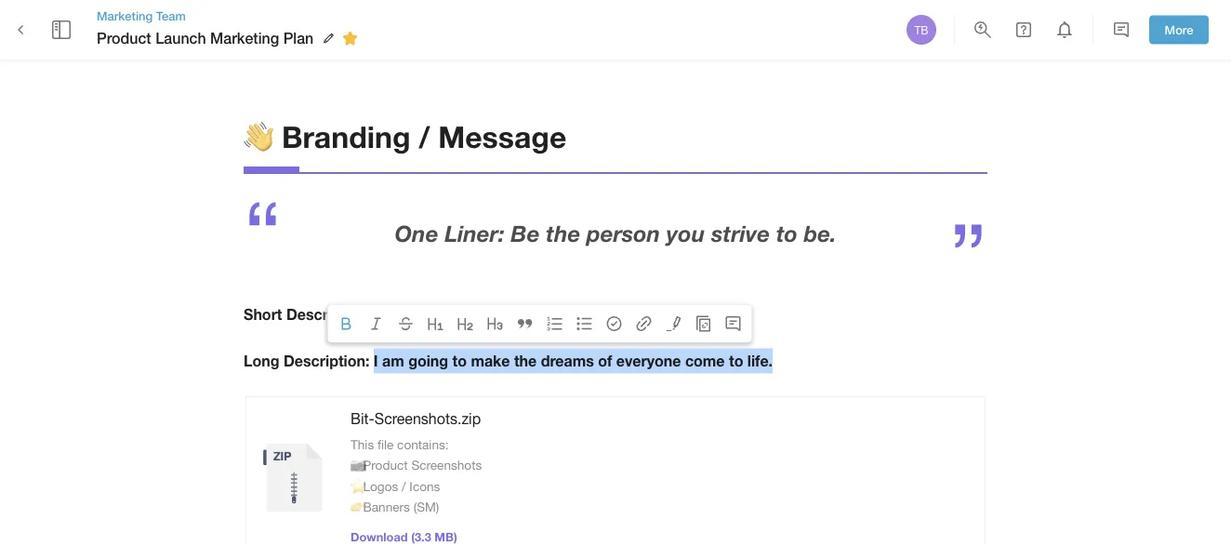 Task type: vqa. For each thing, say whether or not it's contained in the screenshot.
first help image from the bottom
no



Task type: locate. For each thing, give the bounding box(es) containing it.
screenshots
[[411, 458, 482, 473]]

branding
[[282, 118, 411, 154]]

description: right short
[[286, 306, 372, 323]]

long description: i am going to make the dreams of everyone come to life.
[[244, 352, 773, 369]]

1 vertical spatial the
[[514, 352, 537, 369]]

description: left i
[[284, 352, 370, 369]]

come left life. in the bottom of the page
[[685, 352, 725, 369]]

1 vertical spatial come
[[685, 352, 725, 369]]

everyone
[[617, 352, 681, 369]]

download
[[351, 529, 408, 544]]

marketing team
[[97, 8, 186, 23]]

dreams left 'of'
[[541, 352, 594, 369]]

come left "true!"
[[490, 306, 530, 323]]

0 horizontal spatial marketing
[[97, 8, 153, 23]]

more
[[1165, 22, 1194, 37]]

description:
[[286, 306, 372, 323], [284, 352, 370, 369]]

true!
[[534, 306, 567, 323]]

one liner: be the person you strive to be.
[[395, 220, 837, 246]]

1 horizontal spatial the
[[546, 220, 581, 246]]

1 horizontal spatial /
[[419, 118, 430, 154]]

to left be.
[[776, 220, 798, 246]]

mb)
[[435, 529, 457, 544]]

0 vertical spatial the
[[546, 220, 581, 246]]

/
[[419, 118, 430, 154], [402, 479, 406, 494]]

short
[[244, 306, 282, 323]]

1 vertical spatial marketing
[[210, 29, 279, 47]]

0 vertical spatial description:
[[286, 306, 372, 323]]

2 horizontal spatial to
[[776, 220, 798, 246]]

dreams
[[433, 306, 486, 323], [541, 352, 594, 369]]

bit-screenshots.zip
[[351, 410, 481, 427]]

dreams up make at the bottom left of page
[[433, 306, 486, 323]]

you
[[667, 220, 705, 246]]

👋 branding / message
[[244, 118, 567, 154]]

1 horizontal spatial marketing
[[210, 29, 279, 47]]

0 vertical spatial marketing
[[97, 8, 153, 23]]

team
[[156, 8, 186, 23]]

(3.3
[[411, 529, 431, 544]]

to left make at the bottom left of page
[[453, 352, 467, 369]]

0 horizontal spatial the
[[514, 352, 537, 369]]

the right be
[[546, 220, 581, 246]]

1 horizontal spatial come
[[685, 352, 725, 369]]

0 horizontal spatial dreams
[[433, 306, 486, 323]]

marketing up product
[[97, 8, 153, 23]]

to left life. in the bottom of the page
[[729, 352, 744, 369]]

1 vertical spatial dreams
[[541, 352, 594, 369]]

contains:
[[397, 437, 449, 452]]

download (3.3 mb) link
[[351, 529, 457, 544]]

come
[[490, 306, 530, 323], [685, 352, 725, 369]]

this file contains: 📷product screenshots ⭐️logos / icons 👉banners (sm)
[[351, 437, 482, 514]]

short description: making dreams come true!
[[244, 306, 567, 323]]

0 vertical spatial come
[[490, 306, 530, 323]]

0 horizontal spatial /
[[402, 479, 406, 494]]

/ inside this file contains: 📷product screenshots ⭐️logos / icons 👉banners (sm)
[[402, 479, 406, 494]]

0 horizontal spatial come
[[490, 306, 530, 323]]

marketing
[[97, 8, 153, 23], [210, 29, 279, 47]]

long
[[244, 352, 280, 369]]

remove favorite image
[[339, 27, 361, 49]]

1 vertical spatial description:
[[284, 352, 370, 369]]

more button
[[1150, 15, 1209, 44]]

product
[[97, 29, 151, 47]]

/ left message
[[419, 118, 430, 154]]

the right make at the bottom left of page
[[514, 352, 537, 369]]

1 vertical spatial /
[[402, 479, 406, 494]]

marketing down marketing team link
[[210, 29, 279, 47]]

/ left 'icons'
[[402, 479, 406, 494]]

life.
[[748, 352, 773, 369]]

be.
[[804, 220, 837, 246]]

message
[[438, 118, 567, 154]]

one
[[395, 220, 439, 246]]

👉banners
[[351, 499, 410, 514]]

to
[[776, 220, 798, 246], [453, 352, 467, 369], [729, 352, 744, 369]]

the
[[546, 220, 581, 246], [514, 352, 537, 369]]

0 vertical spatial /
[[419, 118, 430, 154]]

bit-
[[351, 410, 375, 427]]



Task type: describe. For each thing, give the bounding box(es) containing it.
person
[[587, 220, 661, 246]]

am
[[382, 352, 404, 369]]

description: for long
[[284, 352, 370, 369]]

marketing team link
[[97, 7, 364, 24]]

📷product
[[351, 458, 408, 473]]

make
[[471, 352, 510, 369]]

of
[[598, 352, 612, 369]]

0 vertical spatial dreams
[[433, 306, 486, 323]]

going
[[408, 352, 448, 369]]

tb
[[915, 23, 929, 36]]

liner:
[[445, 220, 505, 246]]

1 horizontal spatial to
[[729, 352, 744, 369]]

⭐️logos
[[351, 479, 398, 494]]

product launch marketing plan
[[97, 29, 314, 47]]

tb button
[[904, 12, 939, 47]]

1 horizontal spatial dreams
[[541, 352, 594, 369]]

making
[[377, 306, 429, 323]]

download (3.3 mb)
[[351, 529, 457, 544]]

description: for short
[[286, 306, 372, 323]]

file
[[378, 437, 394, 452]]

screenshots.zip
[[375, 410, 481, 427]]

(sm)
[[414, 499, 439, 514]]

plan
[[283, 29, 314, 47]]

icons
[[410, 479, 440, 494]]

i
[[374, 352, 378, 369]]

👋
[[244, 118, 273, 154]]

be
[[511, 220, 540, 246]]

strive
[[711, 220, 770, 246]]

this
[[351, 437, 374, 452]]

launch
[[155, 29, 206, 47]]

0 horizontal spatial to
[[453, 352, 467, 369]]



